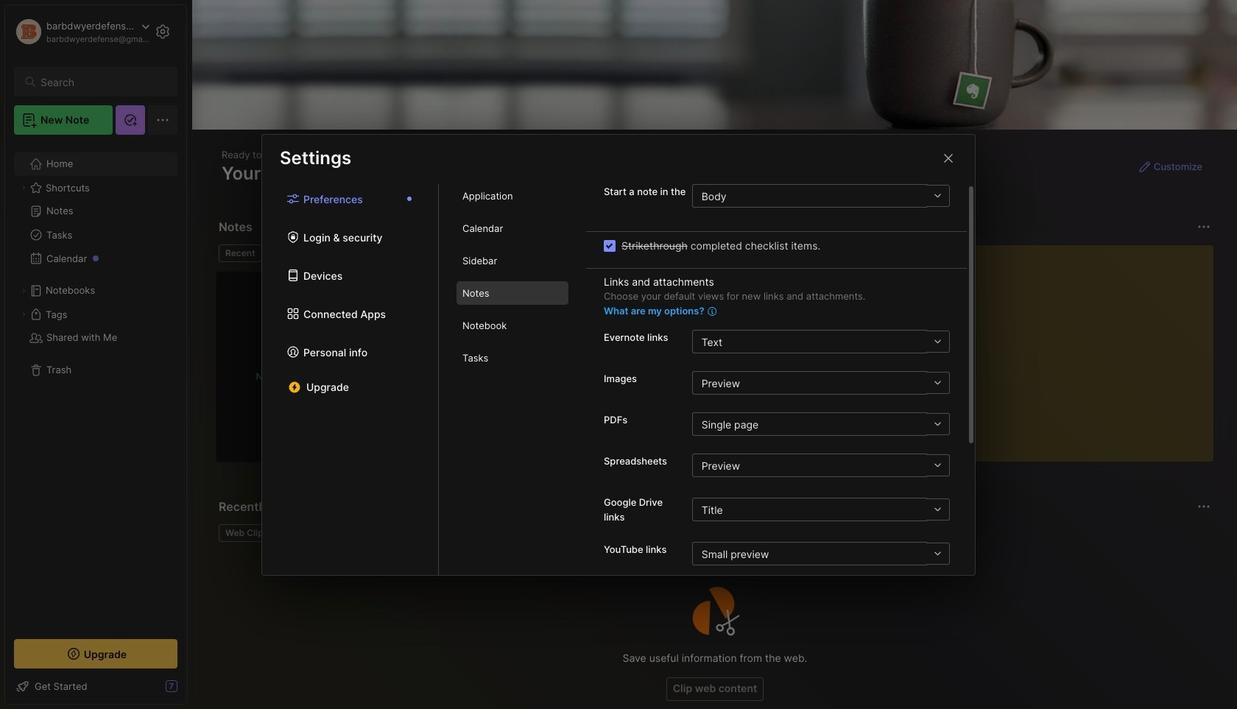 Task type: describe. For each thing, give the bounding box(es) containing it.
expand tags image
[[19, 310, 28, 319]]

Choose default view option for YouTube links field
[[692, 542, 950, 566]]

settings image
[[154, 23, 172, 41]]

expand notebooks image
[[19, 286, 28, 295]]

Choose default view option for Google Drive links field
[[692, 498, 950, 521]]

Start a new note in the body or title. field
[[692, 184, 950, 208]]

none search field inside main element
[[41, 73, 164, 91]]



Task type: locate. For each thing, give the bounding box(es) containing it.
close image
[[940, 149, 957, 167]]

Choose default view option for PDFs field
[[692, 412, 950, 436]]

main element
[[0, 0, 191, 709]]

Choose default view option for Images field
[[692, 371, 950, 395]]

Choose default view option for Evernote links field
[[692, 330, 950, 353]]

tree
[[5, 144, 186, 626]]

Select30 checkbox
[[604, 240, 616, 251]]

None search field
[[41, 73, 164, 91]]

tab list
[[262, 184, 439, 575], [439, 184, 586, 575], [219, 244, 870, 262]]

tab
[[457, 184, 569, 208], [457, 217, 569, 240], [219, 244, 262, 262], [268, 244, 328, 262], [457, 249, 569, 272], [457, 281, 569, 305], [457, 314, 569, 337], [457, 346, 569, 370], [219, 524, 275, 542]]

Start writing… text field
[[906, 245, 1213, 450]]

Choose default view option for Spreadsheets field
[[692, 454, 950, 477]]

Search text field
[[41, 75, 164, 89]]

tree inside main element
[[5, 144, 186, 626]]



Task type: vqa. For each thing, say whether or not it's contained in the screenshot.
the Choose default view option for Evernote links field
yes



